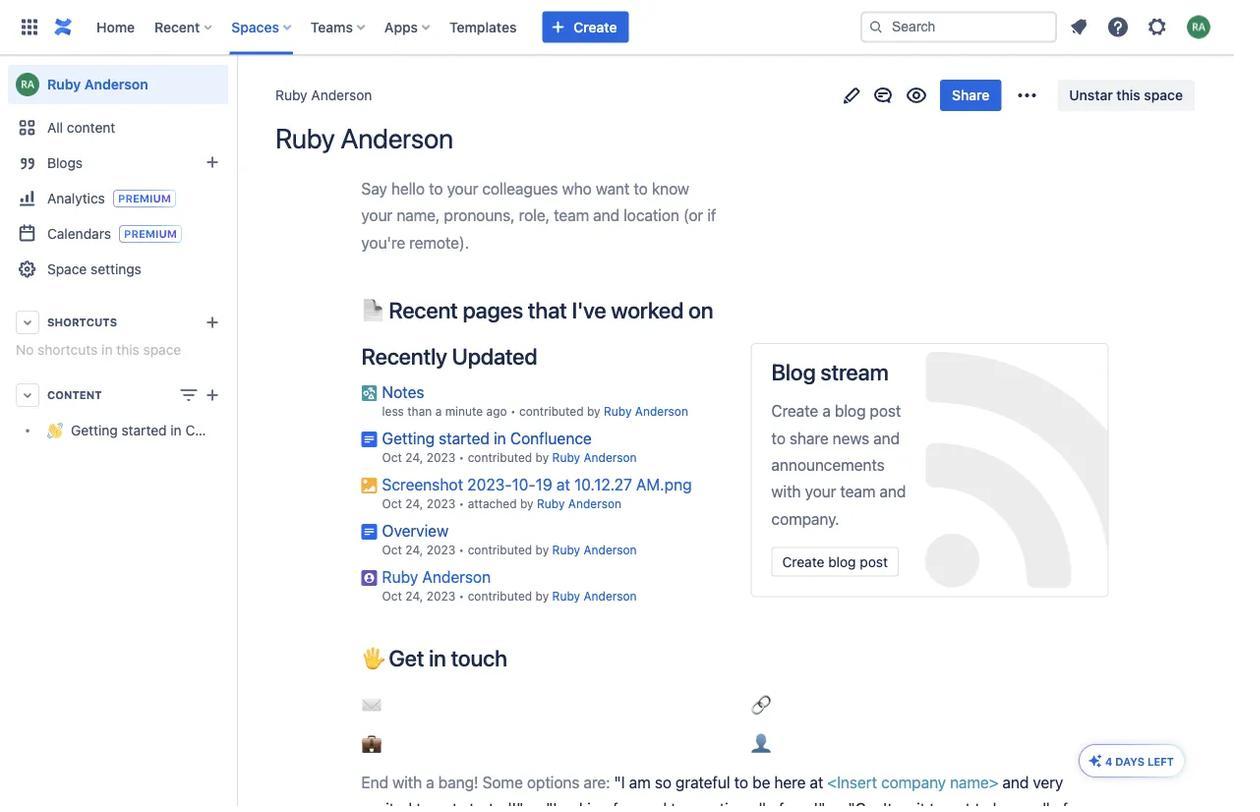 Task type: vqa. For each thing, say whether or not it's contained in the screenshot.


Task type: describe. For each thing, give the bounding box(es) containing it.
share
[[790, 429, 829, 447]]

0 horizontal spatial getting started in confluence link
[[8, 413, 258, 448]]

blog inside button
[[828, 554, 856, 570]]

calendars
[[47, 225, 111, 241]]

content button
[[8, 378, 228, 413]]

create a blog image
[[201, 150, 224, 174]]

add shortcut image
[[201, 311, 224, 334]]

to inside create a blog post to share news and announcements with your team and company.
[[771, 429, 786, 447]]

"i
[[614, 773, 625, 791]]

by inside notes less than a minute ago • contributed by ruby anderson
[[587, 404, 600, 418]]

by inside ruby anderson oct 24, 2023 • contributed by ruby anderson
[[535, 589, 549, 603]]

👤
[[751, 734, 770, 753]]

anderson inside notes less than a minute ago • contributed by ruby anderson
[[635, 404, 688, 418]]

calendars link
[[8, 216, 228, 252]]

contributed inside ruby anderson oct 24, 2023 • contributed by ruby anderson
[[468, 589, 532, 603]]

and very excited to get started!" or "looking forward to meeting all of you!" or "can't wait to get to know all o
[[361, 773, 1072, 807]]

confluence for getting started in confluence oct 24, 2023 • contributed by ruby anderson
[[510, 429, 592, 447]]

• inside ruby anderson oct 24, 2023 • contributed by ruby anderson
[[459, 589, 464, 603]]

space settings
[[47, 261, 141, 277]]

global element
[[12, 0, 856, 55]]

know inside say hello to your colleagues who want to know your name, pronouns, role, team and location (or if you're remote).
[[652, 179, 689, 198]]

overview link
[[382, 521, 449, 540]]

anderson inside 'getting started in confluence oct 24, 2023 • contributed by ruby anderson'
[[584, 451, 637, 464]]

2023-
[[467, 475, 512, 493]]

oct inside the screenshot 2023-10-19 at 10.12.27 am.png oct 24, 2023 • attached by ruby anderson
[[382, 497, 402, 511]]

to right hello
[[429, 179, 443, 198]]

create for create a blog post to share news and announcements with your team and company.
[[771, 402, 818, 420]]

10.12.27
[[574, 475, 632, 493]]

🖐
[[361, 645, 384, 671]]

this inside button
[[1116, 87, 1140, 103]]

notification icon image
[[1067, 15, 1091, 39]]

2 all from the left
[[1034, 800, 1050, 807]]

templates link
[[444, 11, 523, 43]]

team inside create a blog post to share news and announcements with your team and company.
[[840, 482, 876, 501]]

unstar this space button
[[1057, 80, 1195, 111]]

and inside say hello to your colleagues who want to know your name, pronouns, role, team and location (or if you're remote).
[[593, 206, 619, 225]]

💼
[[361, 734, 381, 753]]

getting for getting started in confluence oct 24, 2023 • contributed by ruby anderson
[[382, 429, 435, 447]]

space element
[[0, 55, 258, 807]]

create a blog post to share news and announcements with your team and company.
[[771, 402, 906, 528]]

apps button
[[378, 11, 438, 43]]

"looking
[[546, 800, 609, 807]]

space settings link
[[8, 252, 228, 287]]

excited
[[361, 800, 412, 807]]

settings icon image
[[1146, 15, 1169, 39]]

colleagues
[[482, 179, 558, 198]]

you!"
[[788, 800, 825, 807]]

space inside the unstar this space button
[[1144, 87, 1183, 103]]

appswitcher icon image
[[18, 15, 41, 39]]

am.png
[[636, 475, 692, 493]]

notes link
[[382, 382, 424, 401]]

days
[[1115, 755, 1145, 768]]

space
[[47, 261, 87, 277]]

company
[[881, 773, 946, 791]]

pages
[[463, 296, 523, 323]]

ruby right collapse sidebar image
[[275, 87, 307, 103]]

name>
[[950, 773, 999, 791]]

(or
[[683, 206, 703, 225]]

premium icon image
[[1087, 753, 1103, 769]]

anderson inside space element
[[84, 76, 148, 92]]

apps
[[384, 19, 418, 35]]

less
[[382, 404, 404, 418]]

by inside the screenshot 2023-10-19 at 10.12.27 am.png oct 24, 2023 • attached by ruby anderson
[[520, 497, 534, 511]]

1 all from the left
[[750, 800, 766, 807]]

want
[[596, 179, 630, 198]]

no
[[16, 342, 34, 358]]

search image
[[868, 19, 884, 35]]

🖐 get in touch
[[361, 645, 507, 671]]

so
[[655, 773, 672, 791]]

confluence for getting started in confluence
[[185, 422, 258, 439]]

home
[[96, 19, 135, 35]]

a inside notes less than a minute ago • contributed by ruby anderson
[[435, 404, 442, 418]]

ruby anderson up say
[[275, 122, 453, 154]]

anderson inside the screenshot 2023-10-19 at 10.12.27 am.png oct 24, 2023 • attached by ruby anderson
[[568, 497, 621, 511]]

1 vertical spatial with
[[392, 773, 422, 791]]

name,
[[397, 206, 440, 225]]

"can't
[[848, 800, 893, 807]]

help icon image
[[1106, 15, 1130, 39]]

2023 inside the screenshot 2023-10-19 at 10.12.27 am.png oct 24, 2023 • attached by ruby anderson
[[426, 497, 455, 511]]

started!"
[[462, 800, 523, 807]]

copy image
[[711, 297, 735, 321]]

more actions image
[[1015, 84, 1039, 107]]

blog
[[771, 359, 816, 385]]

4 days left
[[1105, 755, 1174, 768]]

0 vertical spatial your
[[447, 179, 478, 198]]

2023 inside 'getting started in confluence oct 24, 2023 • contributed by ruby anderson'
[[426, 451, 455, 464]]

role,
[[519, 206, 550, 225]]

19
[[536, 475, 552, 493]]

home link
[[90, 11, 141, 43]]

i've
[[572, 296, 606, 323]]

space inside space element
[[143, 342, 181, 358]]

to right "excited"
[[416, 800, 430, 807]]

recent inside dropdown button
[[154, 19, 200, 35]]

post inside button
[[860, 554, 888, 570]]

who
[[562, 179, 592, 198]]

ruby inside notes less than a minute ago • contributed by ruby anderson
[[604, 404, 632, 418]]

company.
[[771, 509, 839, 528]]

options
[[527, 773, 579, 791]]

premium image for analytics
[[113, 190, 176, 207]]

stream
[[821, 359, 889, 385]]

ruby anderson inside space element
[[47, 76, 148, 92]]

getting for getting started in confluence
[[71, 422, 118, 439]]

notes
[[382, 382, 424, 401]]

• inside 'getting started in confluence oct 24, 2023 • contributed by ruby anderson'
[[459, 451, 464, 464]]

blogs link
[[8, 146, 228, 181]]

pronouns,
[[444, 206, 515, 225]]

• inside notes less than a minute ago • contributed by ruby anderson
[[510, 404, 516, 418]]

24, inside ruby anderson oct 24, 2023 • contributed by ruby anderson
[[405, 589, 423, 603]]

copy image
[[505, 646, 529, 669]]

4 days left button
[[1080, 745, 1184, 777]]

• inside overview oct 24, 2023 • contributed by ruby anderson
[[459, 543, 464, 557]]

hello
[[391, 179, 425, 198]]

remote).
[[409, 233, 469, 252]]

0 horizontal spatial a
[[426, 773, 434, 791]]

end
[[361, 773, 388, 791]]

than
[[407, 404, 432, 418]]

1 vertical spatial your
[[361, 206, 393, 225]]

2 or from the left
[[829, 800, 844, 807]]

blogs
[[47, 155, 83, 171]]

this inside space element
[[116, 342, 139, 358]]

create button
[[542, 11, 629, 43]]

no shortcuts in this space
[[16, 342, 181, 358]]

on
[[688, 296, 713, 323]]

collapse sidebar image
[[214, 65, 258, 104]]

to right want
[[634, 179, 648, 198]]

2023 inside overview oct 24, 2023 • contributed by ruby anderson
[[426, 543, 455, 557]]

contributed inside 'getting started in confluence oct 24, 2023 • contributed by ruby anderson'
[[468, 451, 532, 464]]

touch
[[451, 645, 507, 671]]

all content
[[47, 119, 115, 136]]

recent button
[[149, 11, 220, 43]]

2023 inside ruby anderson oct 24, 2023 • contributed by ruby anderson
[[426, 589, 455, 603]]

overview
[[382, 521, 449, 540]]

📄
[[361, 296, 384, 323]]

oct inside ruby anderson oct 24, 2023 • contributed by ruby anderson
[[382, 589, 402, 603]]

ruby anderson oct 24, 2023 • contributed by ruby anderson
[[382, 567, 637, 603]]

screenshot
[[382, 475, 463, 493]]

location
[[624, 206, 679, 225]]

ruby down overview oct 24, 2023 • contributed by ruby anderson
[[552, 589, 580, 603]]

all content link
[[8, 110, 228, 146]]



Task type: locate. For each thing, give the bounding box(es) containing it.
start watching image
[[905, 84, 928, 107]]

1 or from the left
[[527, 800, 542, 807]]

ruby inside overview oct 24, 2023 • contributed by ruby anderson
[[552, 543, 580, 557]]

share button
[[940, 80, 1001, 111]]

change view image
[[177, 384, 201, 407]]

your down say
[[361, 206, 393, 225]]

confluence
[[185, 422, 258, 439], [510, 429, 592, 447]]

settings
[[91, 261, 141, 277]]

confluence inside space element
[[185, 422, 258, 439]]

started for getting started in confluence
[[121, 422, 167, 439]]

in inside 'getting started in confluence oct 24, 2023 • contributed by ruby anderson'
[[494, 429, 506, 447]]

getting started in confluence link down ago
[[382, 429, 592, 447]]

ruby anderson link
[[8, 65, 228, 104], [275, 86, 372, 105], [604, 404, 688, 418], [552, 451, 637, 464], [537, 497, 621, 511], [552, 543, 637, 557], [382, 567, 491, 586], [552, 589, 637, 603]]

Search field
[[860, 11, 1057, 43]]

at up "you!""
[[810, 773, 823, 791]]

premium image inside 'analytics' link
[[113, 190, 176, 207]]

0 horizontal spatial know
[[652, 179, 689, 198]]

1 horizontal spatial recent
[[389, 296, 458, 323]]

1 horizontal spatial or
[[829, 800, 844, 807]]

say hello to your colleagues who want to know your name, pronouns, role, team and location (or if you're remote).
[[361, 179, 720, 252]]

and left very
[[1003, 773, 1029, 791]]

0 vertical spatial blog
[[835, 402, 866, 420]]

0 horizontal spatial your
[[361, 206, 393, 225]]

1 vertical spatial premium image
[[119, 225, 182, 243]]

anderson inside overview oct 24, 2023 • contributed by ruby anderson
[[584, 543, 637, 557]]

oct inside overview oct 24, 2023 • contributed by ruby anderson
[[382, 543, 402, 557]]

0 vertical spatial recent
[[154, 19, 200, 35]]

by up ruby anderson oct 24, 2023 • contributed by ruby anderson
[[535, 543, 549, 557]]

3 24, from the top
[[405, 543, 423, 557]]

in down shortcuts dropdown button
[[101, 342, 113, 358]]

contributed up 2023-
[[468, 451, 532, 464]]

• down minute
[[459, 451, 464, 464]]

1 horizontal spatial confluence
[[510, 429, 592, 447]]

contributed up 'getting started in confluence oct 24, 2023 • contributed by ruby anderson'
[[519, 404, 584, 418]]

1 vertical spatial team
[[840, 482, 876, 501]]

• up ruby anderson oct 24, 2023 • contributed by ruby anderson
[[459, 543, 464, 557]]

ago
[[486, 404, 507, 418]]

to right wait
[[929, 800, 944, 807]]

2 oct from the top
[[382, 497, 402, 511]]

some
[[482, 773, 523, 791]]

contributed inside overview oct 24, 2023 • contributed by ruby anderson
[[468, 543, 532, 557]]

oct up 'screenshot'
[[382, 451, 402, 464]]

forward
[[613, 800, 667, 807]]

get down the name>
[[948, 800, 971, 807]]

team
[[554, 206, 589, 225], [840, 482, 876, 501]]

2023 up 'screenshot'
[[426, 451, 455, 464]]

in for getting started in confluence oct 24, 2023 • contributed by ruby anderson
[[494, 429, 506, 447]]

analytics link
[[8, 181, 228, 216]]

premium image for calendars
[[119, 225, 182, 243]]

team down the announcements
[[840, 482, 876, 501]]

in
[[101, 342, 113, 358], [170, 422, 182, 439], [494, 429, 506, 447], [429, 645, 446, 671]]

0 horizontal spatial with
[[392, 773, 422, 791]]

by down the 10-
[[520, 497, 534, 511]]

4
[[1105, 755, 1112, 768]]

know inside the and very excited to get started!" or "looking forward to meeting all of you!" or "can't wait to get to know all o
[[993, 800, 1030, 807]]

24, up 'screenshot'
[[405, 451, 423, 464]]

a right "than"
[[435, 404, 442, 418]]

confluence image
[[51, 15, 75, 39]]

24, up get
[[405, 589, 423, 603]]

1 vertical spatial know
[[993, 800, 1030, 807]]

getting down content
[[71, 422, 118, 439]]

here
[[774, 773, 806, 791]]

2 vertical spatial your
[[805, 482, 836, 501]]

0 vertical spatial post
[[870, 402, 901, 420]]

notes less than a minute ago • contributed by ruby anderson
[[382, 382, 688, 418]]

announcements
[[771, 455, 885, 474]]

to
[[429, 179, 443, 198], [634, 179, 648, 198], [771, 429, 786, 447], [734, 773, 748, 791], [416, 800, 430, 807], [671, 800, 685, 807], [929, 800, 944, 807], [975, 800, 989, 807]]

teams button
[[305, 11, 373, 43]]

with inside create a blog post to share news and announcements with your team and company.
[[771, 482, 801, 501]]

ruby anderson down teams in the top left of the page
[[275, 87, 372, 103]]

2 vertical spatial create
[[782, 554, 824, 570]]

0 vertical spatial create
[[574, 19, 617, 35]]

premium image up the calendars link
[[113, 190, 176, 207]]

🔗
[[751, 695, 770, 714]]

started inside space element
[[121, 422, 167, 439]]

ruby inside the screenshot 2023-10-19 at 10.12.27 am.png oct 24, 2023 • attached by ruby anderson
[[537, 497, 565, 511]]

blog inside create a blog post to share news and announcements with your team and company.
[[835, 402, 866, 420]]

say
[[361, 179, 387, 198]]

or
[[527, 800, 542, 807], [829, 800, 844, 807]]

1 vertical spatial create
[[771, 402, 818, 420]]

post
[[870, 402, 901, 420], [860, 554, 888, 570]]

1 horizontal spatial a
[[435, 404, 442, 418]]

are:
[[584, 773, 610, 791]]

unstar this space
[[1069, 87, 1183, 103]]

3 2023 from the top
[[426, 543, 455, 557]]

1 vertical spatial blog
[[828, 554, 856, 570]]

ruby down the screenshot 2023-10-19 at 10.12.27 am.png oct 24, 2023 • attached by ruby anderson
[[552, 543, 580, 557]]

content
[[67, 119, 115, 136]]

very
[[1033, 773, 1063, 791]]

get
[[389, 645, 424, 671]]

with up "excited"
[[392, 773, 422, 791]]

edit this page image
[[840, 84, 863, 107]]

left
[[1148, 755, 1174, 768]]

space
[[1144, 87, 1183, 103], [143, 342, 181, 358]]

to down the name>
[[975, 800, 989, 807]]

0 horizontal spatial this
[[116, 342, 139, 358]]

banner
[[0, 0, 1234, 55]]

getting started in confluence link
[[8, 413, 258, 448], [382, 429, 592, 447]]

0 vertical spatial space
[[1144, 87, 1183, 103]]

by
[[587, 404, 600, 418], [535, 451, 549, 464], [520, 497, 534, 511], [535, 543, 549, 557], [535, 589, 549, 603]]

screenshot 2023-10-19 at 10.12.27 am.png oct 24, 2023 • attached by ruby anderson
[[382, 475, 692, 511]]

unstar
[[1069, 87, 1113, 103]]

contributed up ruby anderson oct 24, 2023 • contributed by ruby anderson
[[468, 543, 532, 557]]

create for create
[[574, 19, 617, 35]]

blog up news
[[835, 402, 866, 420]]

1 vertical spatial at
[[810, 773, 823, 791]]

1 horizontal spatial at
[[810, 773, 823, 791]]

ruby right create a blog "icon"
[[275, 122, 335, 154]]

by up 10.12.27
[[587, 404, 600, 418]]

24, down 'screenshot'
[[405, 497, 423, 511]]

at inside the screenshot 2023-10-19 at 10.12.27 am.png oct 24, 2023 • attached by ruby anderson
[[557, 475, 570, 493]]

getting
[[71, 422, 118, 439], [382, 429, 435, 447]]

recent right "home"
[[154, 19, 200, 35]]

1 horizontal spatial getting started in confluence link
[[382, 429, 592, 447]]

bang!
[[438, 773, 478, 791]]

share
[[952, 87, 990, 103]]

started for getting started in confluence oct 24, 2023 • contributed by ruby anderson
[[439, 429, 490, 447]]

24, inside overview oct 24, 2023 • contributed by ruby anderson
[[405, 543, 423, 557]]

to left be
[[734, 773, 748, 791]]

oct inside 'getting started in confluence oct 24, 2023 • contributed by ruby anderson'
[[382, 451, 402, 464]]

0 vertical spatial know
[[652, 179, 689, 198]]

all
[[750, 800, 766, 807], [1034, 800, 1050, 807]]

2 24, from the top
[[405, 497, 423, 511]]

getting started in confluence
[[71, 422, 258, 439]]

screenshot 2023-10-19 at 10.12.27 am.png link
[[382, 475, 692, 493]]

0 vertical spatial premium image
[[113, 190, 176, 207]]

by up 19
[[535, 451, 549, 464]]

2023 down 'screenshot'
[[426, 497, 455, 511]]

1 horizontal spatial know
[[993, 800, 1030, 807]]

a up share
[[822, 402, 831, 420]]

0 horizontal spatial all
[[750, 800, 766, 807]]

create content image
[[201, 384, 224, 407]]

ruby down the overview link
[[382, 567, 418, 586]]

your profile and preferences image
[[1187, 15, 1210, 39]]

confluence inside 'getting started in confluence oct 24, 2023 • contributed by ruby anderson'
[[510, 429, 592, 447]]

2023 up the 🖐 get in touch
[[426, 589, 455, 603]]

• left attached
[[459, 497, 464, 511]]

2 horizontal spatial a
[[822, 402, 831, 420]]

create for create blog post
[[782, 554, 824, 570]]

am
[[629, 773, 651, 791]]

templates
[[449, 19, 517, 35]]

or down options
[[527, 800, 542, 807]]

1 horizontal spatial team
[[840, 482, 876, 501]]

and down the announcements
[[880, 482, 906, 501]]

oct down the overview link
[[382, 543, 402, 557]]

0 horizontal spatial started
[[121, 422, 167, 439]]

1 horizontal spatial space
[[1144, 87, 1183, 103]]

in for no shortcuts in this space
[[101, 342, 113, 358]]

this right unstar
[[1116, 87, 1140, 103]]

3 oct from the top
[[382, 543, 402, 557]]

1 horizontal spatial get
[[948, 800, 971, 807]]

premium image down 'analytics' link
[[119, 225, 182, 243]]

• right ago
[[510, 404, 516, 418]]

1 vertical spatial post
[[860, 554, 888, 570]]

0 horizontal spatial confluence
[[185, 422, 258, 439]]

your inside create a blog post to share news and announcements with your team and company.
[[805, 482, 836, 501]]

recent
[[154, 19, 200, 35], [389, 296, 458, 323]]

contributed inside notes less than a minute ago • contributed by ruby anderson
[[519, 404, 584, 418]]

with up company.
[[771, 482, 801, 501]]

<insert
[[827, 773, 877, 791]]

premium image inside the calendars link
[[119, 225, 182, 243]]

team inside say hello to your colleagues who want to know your name, pronouns, role, team and location (or if you're remote).
[[554, 206, 589, 225]]

1 vertical spatial space
[[143, 342, 181, 358]]

started inside 'getting started in confluence oct 24, 2023 • contributed by ruby anderson'
[[439, 429, 490, 447]]

4 oct from the top
[[382, 589, 402, 603]]

be
[[752, 773, 770, 791]]

if
[[707, 206, 716, 225]]

0 vertical spatial with
[[771, 482, 801, 501]]

1 horizontal spatial getting
[[382, 429, 435, 447]]

0 horizontal spatial get
[[434, 800, 458, 807]]

getting down "than"
[[382, 429, 435, 447]]

your
[[447, 179, 478, 198], [361, 206, 393, 225], [805, 482, 836, 501]]

ruby up the all
[[47, 76, 81, 92]]

0 horizontal spatial recent
[[154, 19, 200, 35]]

and
[[593, 206, 619, 225], [873, 429, 900, 447], [880, 482, 906, 501], [1003, 773, 1029, 791]]

to down end with a bang! some options are: "i am so grateful to be here at <insert company name>
[[671, 800, 685, 807]]

0 vertical spatial this
[[1116, 87, 1140, 103]]

create inside button
[[782, 554, 824, 570]]

space down settings icon
[[1144, 87, 1183, 103]]

1 horizontal spatial started
[[439, 429, 490, 447]]

this down shortcuts dropdown button
[[116, 342, 139, 358]]

all left "of"
[[750, 800, 766, 807]]

24,
[[405, 451, 423, 464], [405, 497, 423, 511], [405, 543, 423, 557], [405, 589, 423, 603]]

getting inside space element
[[71, 422, 118, 439]]

ruby up 10.12.27
[[604, 404, 632, 418]]

ruby anderson up content
[[47, 76, 148, 92]]

in for getting started in confluence
[[170, 422, 182, 439]]

getting started in confluence oct 24, 2023 • contributed by ruby anderson
[[382, 429, 637, 464]]

of
[[770, 800, 784, 807]]

1 horizontal spatial all
[[1034, 800, 1050, 807]]

contributed down overview oct 24, 2023 • contributed by ruby anderson
[[468, 589, 532, 603]]

• up 'touch'
[[459, 589, 464, 603]]

team down who
[[554, 206, 589, 225]]

and down want
[[593, 206, 619, 225]]

know up location
[[652, 179, 689, 198]]

getting started in confluence link down 'change view' image on the left
[[8, 413, 258, 448]]

and right news
[[873, 429, 900, 447]]

started down minute
[[439, 429, 490, 447]]

2 2023 from the top
[[426, 497, 455, 511]]

• inside the screenshot 2023-10-19 at 10.12.27 am.png oct 24, 2023 • attached by ruby anderson
[[459, 497, 464, 511]]

in down ago
[[494, 429, 506, 447]]

oct
[[382, 451, 402, 464], [382, 497, 402, 511], [382, 543, 402, 557], [382, 589, 402, 603]]

in right get
[[429, 645, 446, 671]]

ruby inside space element
[[47, 76, 81, 92]]

ruby anderson
[[47, 76, 148, 92], [275, 87, 372, 103], [275, 122, 453, 154]]

24, inside the screenshot 2023-10-19 at 10.12.27 am.png oct 24, 2023 • attached by ruby anderson
[[405, 497, 423, 511]]

10-
[[512, 475, 536, 493]]

0 horizontal spatial space
[[143, 342, 181, 358]]

space down shortcuts dropdown button
[[143, 342, 181, 358]]

recent up the recently
[[389, 296, 458, 323]]

started down content dropdown button
[[121, 422, 167, 439]]

this
[[1116, 87, 1140, 103], [116, 342, 139, 358]]

0 horizontal spatial at
[[557, 475, 570, 493]]

spaces button
[[226, 11, 299, 43]]

0 horizontal spatial team
[[554, 206, 589, 225]]

in for 🖐 get in touch
[[429, 645, 446, 671]]

1 oct from the top
[[382, 451, 402, 464]]

get down bang! in the left of the page
[[434, 800, 458, 807]]

4 24, from the top
[[405, 589, 423, 603]]

0 vertical spatial at
[[557, 475, 570, 493]]

premium image
[[113, 190, 176, 207], [119, 225, 182, 243]]

by down overview oct 24, 2023 • contributed by ruby anderson
[[535, 589, 549, 603]]

blog down company.
[[828, 554, 856, 570]]

2023
[[426, 451, 455, 464], [426, 497, 455, 511], [426, 543, 455, 557], [426, 589, 455, 603]]

oct up the overview link
[[382, 497, 402, 511]]

your up pronouns,
[[447, 179, 478, 198]]

to left share
[[771, 429, 786, 447]]

ruby inside 'getting started in confluence oct 24, 2023 • contributed by ruby anderson'
[[552, 451, 580, 464]]

shortcuts button
[[8, 305, 228, 340]]

or down <insert
[[829, 800, 844, 807]]

content
[[47, 389, 102, 402]]

0 horizontal spatial getting
[[71, 422, 118, 439]]

a left bang! in the left of the page
[[426, 773, 434, 791]]

1 vertical spatial this
[[116, 342, 139, 358]]

all
[[47, 119, 63, 136]]

confluence down notes less than a minute ago • contributed by ruby anderson
[[510, 429, 592, 447]]

anderson
[[84, 76, 148, 92], [311, 87, 372, 103], [341, 122, 453, 154], [635, 404, 688, 418], [584, 451, 637, 464], [568, 497, 621, 511], [584, 543, 637, 557], [422, 567, 491, 586], [584, 589, 637, 603]]

2023 down the overview link
[[426, 543, 455, 557]]

1 2023 from the top
[[426, 451, 455, 464]]

by inside 'getting started in confluence oct 24, 2023 • contributed by ruby anderson'
[[535, 451, 549, 464]]

1 24, from the top
[[405, 451, 423, 464]]

oct up get
[[382, 589, 402, 603]]

24, inside 'getting started in confluence oct 24, 2023 • contributed by ruby anderson'
[[405, 451, 423, 464]]

know
[[652, 179, 689, 198], [993, 800, 1030, 807]]

post inside create a blog post to share news and announcements with your team and company.
[[870, 402, 901, 420]]

1 vertical spatial recent
[[389, 296, 458, 323]]

by inside overview oct 24, 2023 • contributed by ruby anderson
[[535, 543, 549, 557]]

wait
[[897, 800, 925, 807]]

1 horizontal spatial with
[[771, 482, 801, 501]]

blog
[[835, 402, 866, 420], [828, 554, 856, 570]]

at right 19
[[557, 475, 570, 493]]

shortcuts
[[38, 342, 98, 358]]

and inside the and very excited to get started!" or "looking forward to meeting all of you!" or "can't wait to get to know all o
[[1003, 773, 1029, 791]]

create inside popup button
[[574, 19, 617, 35]]

your down the announcements
[[805, 482, 836, 501]]

banner containing home
[[0, 0, 1234, 55]]

create blog post
[[782, 554, 888, 570]]

ruby up 19
[[552, 451, 580, 464]]

in down 'change view' image on the left
[[170, 422, 182, 439]]

confluence image
[[51, 15, 75, 39]]

0 horizontal spatial or
[[527, 800, 542, 807]]

24, down the overview link
[[405, 543, 423, 557]]

4 2023 from the top
[[426, 589, 455, 603]]

all down very
[[1034, 800, 1050, 807]]

with
[[771, 482, 801, 501], [392, 773, 422, 791]]

know down the name>
[[993, 800, 1030, 807]]

end with a bang! some options are: "i am so grateful to be here at <insert company name>
[[361, 773, 999, 791]]

2 get from the left
[[948, 800, 971, 807]]

confluence down create content image
[[185, 422, 258, 439]]

that
[[528, 296, 567, 323]]

1 horizontal spatial this
[[1116, 87, 1140, 103]]

worked
[[611, 296, 684, 323]]

getting inside 'getting started in confluence oct 24, 2023 • contributed by ruby anderson'
[[382, 429, 435, 447]]

a inside create a blog post to share news and announcements with your team and company.
[[822, 402, 831, 420]]

1 horizontal spatial your
[[447, 179, 478, 198]]

✉️
[[361, 695, 381, 714]]

2 horizontal spatial your
[[805, 482, 836, 501]]

create inside create a blog post to share news and announcements with your team and company.
[[771, 402, 818, 420]]

1 get from the left
[[434, 800, 458, 807]]

ruby down 19
[[537, 497, 565, 511]]

0 vertical spatial team
[[554, 206, 589, 225]]



